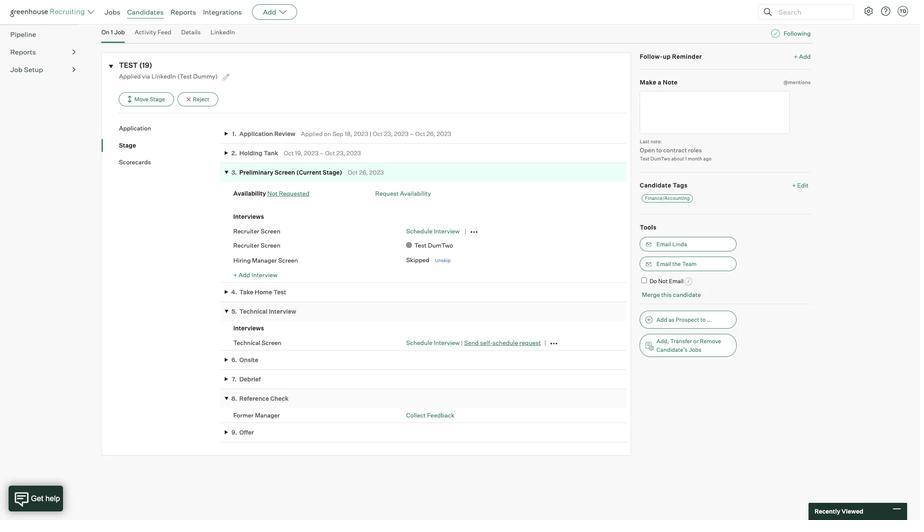 Task type: locate. For each thing, give the bounding box(es) containing it.
test
[[119, 61, 138, 69]]

0 vertical spatial schedule
[[407, 227, 433, 235]]

1 horizontal spatial dumtwo
[[651, 156, 671, 162]]

+ left edit
[[793, 181, 797, 189]]

0 vertical spatial manager
[[252, 256, 277, 264]]

linkedin down integrations
[[211, 28, 235, 36]]

+ for + add interview
[[234, 271, 238, 279]]

1 vertical spatial schedule interview link
[[407, 339, 460, 346]]

interviews up "technical screen"
[[234, 324, 264, 332]]

0 vertical spatial applied
[[119, 73, 141, 80]]

not right do
[[659, 277, 668, 284]]

add
[[263, 8, 276, 16], [101, 10, 113, 18], [800, 53, 811, 60], [239, 271, 250, 279], [657, 316, 668, 323]]

request
[[376, 190, 399, 197]]

integrations link
[[203, 8, 242, 16]]

1 vertical spatial 1
[[686, 156, 687, 162]]

feed
[[158, 28, 172, 36]]

0 vertical spatial 26,
[[427, 130, 436, 137]]

not left requested
[[268, 190, 278, 197]]

1
[[111, 28, 113, 36], [686, 156, 687, 162]]

manager for former
[[255, 412, 280, 419]]

1 right on
[[111, 28, 113, 36]]

application down move
[[119, 124, 151, 132]]

1 vertical spatial linkedin
[[152, 73, 176, 80]]

candidates link up pipeline link
[[10, 12, 76, 22]]

schedule for schedule interview
[[407, 227, 433, 235]]

email linda button
[[640, 237, 737, 251]]

0 vertical spatial |
[[370, 130, 372, 137]]

roles
[[689, 146, 703, 154]]

0 vertical spatial reports
[[171, 8, 196, 16]]

schedule interview link left the send
[[407, 339, 460, 346]]

job
[[114, 28, 125, 36], [10, 65, 22, 74]]

jobs up on 1 job
[[105, 8, 120, 16]]

email for email linda
[[657, 241, 672, 247]]

application up holding
[[240, 130, 273, 137]]

2. holding tank oct 19, 2023 – oct 23, 2023
[[232, 149, 361, 157]]

add inside popup button
[[263, 8, 276, 16]]

email up merge this candidate
[[670, 277, 684, 284]]

1 horizontal spatial job
[[114, 28, 125, 36]]

1 horizontal spatial 26,
[[427, 130, 436, 137]]

0 vertical spatial schedule interview link
[[407, 227, 460, 235]]

0 horizontal spatial not
[[268, 190, 278, 197]]

details link
[[181, 28, 201, 41]]

8. reference check
[[232, 395, 289, 402]]

debrief
[[240, 375, 261, 383]]

job setup link
[[10, 64, 76, 75]]

linkedin right via
[[152, 73, 176, 80]]

tags
[[673, 181, 688, 189]]

+ add
[[795, 53, 811, 60]]

1 vertical spatial not
[[659, 277, 668, 284]]

1 vertical spatial test
[[415, 242, 427, 249]]

availability right request
[[400, 190, 431, 197]]

0 vertical spatial test
[[640, 156, 650, 162]]

2 horizontal spatial test
[[640, 156, 650, 162]]

1 interviews from the top
[[234, 213, 264, 220]]

offer
[[240, 429, 254, 436]]

1 horizontal spatial 23,
[[384, 130, 393, 137]]

+ for + add
[[795, 53, 799, 60]]

manager up + add interview
[[252, 256, 277, 264]]

test down open
[[640, 156, 650, 162]]

merge this candidate
[[643, 291, 702, 298]]

job right on
[[114, 28, 125, 36]]

technical right 5.
[[240, 308, 268, 315]]

team
[[683, 260, 697, 267]]

linkedin link
[[211, 28, 235, 41]]

email left the the
[[657, 260, 672, 267]]

6.
[[232, 356, 237, 363]]

1 vertical spatial recruiter screen
[[234, 242, 281, 249]]

1 vertical spatial to
[[701, 316, 706, 323]]

1 horizontal spatial applied
[[301, 130, 323, 137]]

1 vertical spatial 26,
[[359, 169, 368, 176]]

0 horizontal spatial a
[[114, 10, 118, 18]]

candidates link up the activity
[[127, 8, 164, 16]]

| right 18,
[[370, 130, 372, 137]]

reject button
[[178, 92, 219, 106]]

candidates up the activity
[[127, 8, 164, 16]]

1 right about
[[686, 156, 687, 162]]

1 vertical spatial 23,
[[337, 149, 345, 157]]

None text field
[[640, 91, 791, 134]]

on 1 job link
[[101, 28, 125, 41]]

preliminary
[[240, 169, 274, 176]]

1 horizontal spatial availability
[[400, 190, 431, 197]]

1 horizontal spatial not
[[659, 277, 668, 284]]

recently viewed
[[815, 508, 864, 515]]

2 vertical spatial test
[[274, 288, 286, 296]]

a for make
[[658, 79, 662, 86]]

0 horizontal spatial |
[[370, 130, 372, 137]]

manager
[[252, 256, 277, 264], [255, 412, 280, 419]]

jobs down the or
[[689, 346, 702, 353]]

–
[[410, 130, 414, 137], [320, 149, 324, 157]]

1 horizontal spatial 1
[[686, 156, 687, 162]]

applied down test
[[119, 73, 141, 80]]

1 horizontal spatial reports
[[171, 8, 196, 16]]

availability down preliminary at the left of page
[[234, 190, 266, 197]]

reports down pipeline
[[10, 48, 36, 56]]

0 horizontal spatial linkedin
[[152, 73, 176, 80]]

do
[[650, 277, 658, 284]]

onsite
[[240, 356, 259, 363]]

1 horizontal spatial stage
[[150, 96, 165, 103]]

0 vertical spatial linkedin
[[211, 28, 235, 36]]

1 vertical spatial recruiter
[[234, 242, 260, 249]]

0 vertical spatial job
[[114, 28, 125, 36]]

3.
[[232, 169, 237, 176]]

reports link up job setup link
[[10, 47, 76, 57]]

2 vertical spatial +
[[234, 271, 238, 279]]

0 vertical spatial stage
[[150, 96, 165, 103]]

23, down 1. application review applied on  sep 18, 2023 | oct 23, 2023 – oct 26, 2023
[[337, 149, 345, 157]]

email left linda
[[657, 241, 672, 247]]

1 horizontal spatial a
[[658, 79, 662, 86]]

check
[[271, 395, 289, 402]]

a left note
[[658, 79, 662, 86]]

1 vertical spatial a
[[658, 79, 662, 86]]

technical up 6. onsite
[[234, 339, 261, 346]]

add inside button
[[657, 316, 668, 323]]

email for email the team
[[657, 260, 672, 267]]

oct
[[373, 130, 383, 137], [416, 130, 426, 137], [284, 149, 294, 157], [325, 149, 335, 157], [348, 169, 358, 176]]

technical screen
[[234, 339, 282, 346]]

to down note:
[[657, 146, 663, 154]]

schedule interview link up test dumtwo
[[407, 227, 460, 235]]

1 vertical spatial dumtwo
[[428, 242, 454, 249]]

collect
[[407, 412, 426, 419]]

availability not requested
[[234, 190, 310, 197]]

0 horizontal spatial jobs
[[105, 8, 120, 16]]

a left headline
[[114, 10, 118, 18]]

1 horizontal spatial jobs
[[689, 346, 702, 353]]

1 vertical spatial job
[[10, 65, 22, 74]]

test
[[640, 156, 650, 162], [415, 242, 427, 249], [274, 288, 286, 296]]

0 horizontal spatial stage
[[119, 141, 136, 149]]

+ down the hiring
[[234, 271, 238, 279]]

3. preliminary screen (current stage)
[[232, 169, 343, 176]]

2 schedule interview link from the top
[[407, 339, 460, 346]]

0 horizontal spatial to
[[657, 146, 663, 154]]

0 vertical spatial –
[[410, 130, 414, 137]]

candidates up pipeline
[[10, 13, 48, 21]]

dumtwo up the unskip
[[428, 242, 454, 249]]

linkedin
[[211, 28, 235, 36], [152, 73, 176, 80]]

0 horizontal spatial reports link
[[10, 47, 76, 57]]

applied via linkedin (test dummy)
[[119, 73, 219, 80]]

1 horizontal spatial |
[[461, 339, 463, 346]]

activity
[[135, 28, 156, 36]]

add a headline
[[101, 10, 143, 18]]

| left the send
[[461, 339, 463, 346]]

applied
[[119, 73, 141, 80], [301, 130, 323, 137]]

collect feedback link
[[407, 412, 455, 419]]

1 vertical spatial stage
[[119, 141, 136, 149]]

0 horizontal spatial applied
[[119, 73, 141, 80]]

oct 26, 2023
[[348, 169, 384, 176]]

reports
[[171, 8, 196, 16], [10, 48, 36, 56]]

stage right move
[[150, 96, 165, 103]]

1 vertical spatial reports link
[[10, 47, 76, 57]]

not
[[268, 190, 278, 197], [659, 277, 668, 284]]

reports link
[[171, 8, 196, 16], [10, 47, 76, 57]]

23, right 18,
[[384, 130, 393, 137]]

4.
[[231, 288, 237, 296]]

stage up scorecards
[[119, 141, 136, 149]]

feedback
[[427, 412, 455, 419]]

via
[[142, 73, 150, 80]]

applied left on
[[301, 130, 323, 137]]

dumtwo
[[651, 156, 671, 162], [428, 242, 454, 249]]

0 vertical spatial jobs
[[105, 8, 120, 16]]

0 vertical spatial a
[[114, 10, 118, 18]]

email inside button
[[657, 260, 672, 267]]

1 vertical spatial –
[[320, 149, 324, 157]]

1 horizontal spatial to
[[701, 316, 706, 323]]

reports link up details
[[171, 8, 196, 16]]

0 horizontal spatial 23,
[[337, 149, 345, 157]]

2 interviews from the top
[[234, 324, 264, 332]]

manager for hiring
[[252, 256, 277, 264]]

remove
[[701, 338, 722, 345]]

to inside last note: open to contract roles test dumtwo               about 1 month               ago
[[657, 146, 663, 154]]

0 vertical spatial email
[[657, 241, 672, 247]]

about
[[672, 156, 685, 162]]

test up skipped
[[415, 242, 427, 249]]

1 schedule interview link from the top
[[407, 227, 460, 235]]

0 horizontal spatial candidates
[[10, 13, 48, 21]]

the
[[673, 260, 681, 267]]

0 horizontal spatial availability
[[234, 190, 266, 197]]

add for add as prospect to ...
[[657, 316, 668, 323]]

1 vertical spatial email
[[657, 260, 672, 267]]

technical
[[240, 308, 268, 315], [234, 339, 261, 346]]

add, transfer or remove candidate's jobs button
[[640, 334, 737, 357]]

to inside add as prospect to ... button
[[701, 316, 706, 323]]

2 schedule from the top
[[407, 339, 433, 346]]

+ down "following" link
[[795, 53, 799, 60]]

manager down 8. reference check on the left bottom of page
[[255, 412, 280, 419]]

schedule interview link for recruiter screen
[[407, 227, 460, 235]]

tools
[[640, 224, 657, 231]]

do not email
[[650, 277, 684, 284]]

0 vertical spatial not
[[268, 190, 278, 197]]

test right home
[[274, 288, 286, 296]]

not for email
[[659, 277, 668, 284]]

0 vertical spatial reports link
[[171, 8, 196, 16]]

request availability
[[376, 190, 431, 197]]

candidates
[[127, 8, 164, 16], [10, 13, 48, 21]]

send
[[465, 339, 479, 346]]

1 vertical spatial +
[[793, 181, 797, 189]]

candidate tags
[[640, 181, 688, 189]]

23,
[[384, 130, 393, 137], [337, 149, 345, 157]]

+
[[795, 53, 799, 60], [793, 181, 797, 189], [234, 271, 238, 279]]

to left ... at right bottom
[[701, 316, 706, 323]]

reports up details
[[171, 8, 196, 16]]

schedule interview link for technical screen
[[407, 339, 460, 346]]

0 horizontal spatial dumtwo
[[428, 242, 454, 249]]

0 vertical spatial recruiter screen
[[234, 227, 281, 235]]

1 schedule from the top
[[407, 227, 433, 235]]

2 recruiter screen from the top
[[234, 242, 281, 249]]

dumtwo down open
[[651, 156, 671, 162]]

a for add
[[114, 10, 118, 18]]

1 vertical spatial interviews
[[234, 324, 264, 332]]

0 vertical spatial interviews
[[234, 213, 264, 220]]

0 vertical spatial +
[[795, 53, 799, 60]]

email the team
[[657, 260, 697, 267]]

scorecards
[[119, 158, 151, 166]]

add for add a headline
[[101, 10, 113, 18]]

schedule interview | send self-schedule request
[[407, 339, 541, 346]]

1 vertical spatial jobs
[[689, 346, 702, 353]]

interviews down availability not requested
[[234, 213, 264, 220]]

...
[[708, 316, 713, 323]]

0 vertical spatial to
[[657, 146, 663, 154]]

1 availability from the left
[[234, 190, 266, 197]]

1 vertical spatial manager
[[255, 412, 280, 419]]

stage inside move stage button
[[150, 96, 165, 103]]

0 vertical spatial dumtwo
[[651, 156, 671, 162]]

8.
[[232, 395, 237, 402]]

0 horizontal spatial reports
[[10, 48, 36, 56]]

self-
[[480, 339, 493, 346]]

1 recruiter from the top
[[234, 227, 260, 235]]

job left setup
[[10, 65, 22, 74]]

email inside button
[[657, 241, 672, 247]]

0 horizontal spatial 1
[[111, 28, 113, 36]]

1 horizontal spatial candidates
[[127, 8, 164, 16]]

reject
[[193, 96, 210, 103]]

schedule interview link
[[407, 227, 460, 235], [407, 339, 460, 346]]

2023
[[354, 130, 369, 137], [394, 130, 409, 137], [437, 130, 452, 137], [304, 149, 319, 157], [347, 149, 361, 157], [370, 169, 384, 176]]

email
[[657, 241, 672, 247], [657, 260, 672, 267], [670, 277, 684, 284]]

1 vertical spatial schedule
[[407, 339, 433, 346]]

9. offer
[[232, 429, 254, 436]]

0 vertical spatial recruiter
[[234, 227, 260, 235]]



Task type: describe. For each thing, give the bounding box(es) containing it.
0 vertical spatial 23,
[[384, 130, 393, 137]]

19,
[[295, 149, 303, 157]]

+ add link
[[795, 52, 811, 61]]

0 horizontal spatial job
[[10, 65, 22, 74]]

greenhouse recruiting image
[[10, 7, 88, 17]]

unskip
[[435, 257, 451, 263]]

email linda
[[657, 241, 688, 247]]

take
[[240, 288, 254, 296]]

to for contract
[[657, 146, 663, 154]]

1 vertical spatial technical
[[234, 339, 261, 346]]

dummy)
[[193, 73, 218, 80]]

following link
[[784, 29, 811, 38]]

merge this candidate link
[[643, 291, 702, 298]]

add for add
[[263, 8, 276, 16]]

interview down home
[[269, 308, 296, 315]]

(current
[[297, 169, 322, 176]]

test (19)
[[119, 61, 152, 69]]

open
[[640, 146, 656, 154]]

candidate
[[674, 291, 702, 298]]

candidates inside candidates link
[[10, 13, 48, 21]]

interview left the send
[[434, 339, 460, 346]]

1 vertical spatial reports
[[10, 48, 36, 56]]

follow-up reminder
[[640, 53, 703, 60]]

holding
[[240, 149, 263, 157]]

schedule interview
[[407, 227, 460, 235]]

1 horizontal spatial application
[[240, 130, 273, 137]]

td button
[[897, 4, 911, 18]]

2 vertical spatial email
[[670, 277, 684, 284]]

tank
[[264, 149, 278, 157]]

0 horizontal spatial –
[[320, 149, 324, 157]]

1 vertical spatial applied
[[301, 130, 323, 137]]

1 horizontal spatial reports link
[[171, 8, 196, 16]]

1 inside last note: open to contract roles test dumtwo               about 1 month               ago
[[686, 156, 687, 162]]

add,
[[657, 338, 670, 345]]

1 vertical spatial |
[[461, 339, 463, 346]]

edit
[[798, 181, 809, 189]]

former
[[234, 412, 254, 419]]

0 horizontal spatial application
[[119, 124, 151, 132]]

Do Not Email checkbox
[[642, 277, 648, 283]]

reminder
[[673, 53, 703, 60]]

hiring manager screen
[[234, 256, 298, 264]]

6. onsite
[[232, 356, 259, 363]]

0 horizontal spatial 26,
[[359, 169, 368, 176]]

up
[[663, 53, 671, 60]]

test inside last note: open to contract roles test dumtwo               about 1 month               ago
[[640, 156, 650, 162]]

following
[[784, 30, 811, 37]]

ago
[[704, 156, 712, 162]]

Search text field
[[777, 6, 847, 18]]

test dumtwo
[[415, 242, 459, 249]]

jobs inside add, transfer or remove candidate's jobs
[[689, 346, 702, 353]]

dumtwo inside last note: open to contract roles test dumtwo               about 1 month               ago
[[651, 156, 671, 162]]

+ add interview
[[234, 271, 278, 279]]

move stage button
[[119, 92, 174, 106]]

make
[[640, 79, 657, 86]]

requested
[[279, 190, 310, 197]]

details
[[181, 28, 201, 36]]

1.
[[232, 130, 237, 137]]

on
[[101, 28, 110, 36]]

move
[[135, 96, 149, 103]]

not for requested
[[268, 190, 278, 197]]

headline
[[119, 10, 143, 18]]

18,
[[345, 130, 353, 137]]

1 recruiter screen from the top
[[234, 227, 281, 235]]

stage)
[[323, 169, 343, 176]]

1 horizontal spatial test
[[415, 242, 427, 249]]

2 availability from the left
[[400, 190, 431, 197]]

configure image
[[864, 6, 875, 16]]

1. application review applied on  sep 18, 2023 | oct 23, 2023 – oct 26, 2023
[[232, 130, 452, 137]]

finance/accounting link
[[643, 194, 693, 203]]

candidate
[[640, 181, 672, 189]]

this
[[662, 291, 672, 298]]

as
[[669, 316, 675, 323]]

stage inside the stage link
[[119, 141, 136, 149]]

0 horizontal spatial test
[[274, 288, 286, 296]]

follow-
[[640, 53, 663, 60]]

not requested button
[[268, 190, 310, 197]]

pipeline
[[10, 30, 36, 39]]

td button
[[899, 6, 909, 16]]

add button
[[252, 4, 297, 20]]

finance/accounting
[[646, 195, 690, 201]]

sep
[[333, 130, 344, 137]]

skipped unskip
[[407, 256, 451, 263]]

+ edit link
[[791, 179, 811, 191]]

1 horizontal spatial –
[[410, 130, 414, 137]]

td
[[900, 8, 907, 14]]

add as prospect to ... button
[[640, 311, 737, 329]]

add as prospect to ...
[[657, 316, 713, 323]]

+ for + edit
[[793, 181, 797, 189]]

2 recruiter from the top
[[234, 242, 260, 249]]

0 horizontal spatial candidates link
[[10, 12, 76, 22]]

1 horizontal spatial candidates link
[[127, 8, 164, 16]]

scorecards link
[[119, 158, 221, 166]]

(19)
[[139, 61, 152, 69]]

jobs link
[[105, 8, 120, 16]]

0 vertical spatial technical
[[240, 308, 268, 315]]

to for ...
[[701, 316, 706, 323]]

send self-schedule request link
[[465, 339, 541, 346]]

move stage
[[135, 96, 165, 103]]

@mentions
[[784, 79, 811, 85]]

schedule
[[493, 339, 519, 346]]

interview up test dumtwo
[[434, 227, 460, 235]]

last
[[640, 138, 650, 144]]

interview down hiring manager screen
[[252, 271, 278, 279]]

+ add interview link
[[234, 271, 278, 279]]

integrations
[[203, 8, 242, 16]]

recently
[[815, 508, 841, 515]]

on 1 job
[[101, 28, 125, 36]]

email the team button
[[640, 256, 737, 271]]

schedule for schedule interview | send self-schedule request
[[407, 339, 433, 346]]

last note: open to contract roles test dumtwo               about 1 month               ago
[[640, 138, 712, 162]]

activity feed link
[[135, 28, 172, 41]]

job setup
[[10, 65, 43, 74]]

5.
[[232, 308, 237, 315]]

hiring
[[234, 256, 251, 264]]

1 horizontal spatial linkedin
[[211, 28, 235, 36]]

5. technical interview
[[232, 308, 296, 315]]

former manager
[[234, 412, 280, 419]]

0 vertical spatial 1
[[111, 28, 113, 36]]

review
[[275, 130, 296, 137]]



Task type: vqa. For each thing, say whether or not it's contained in the screenshot.
bottom TalentWall
no



